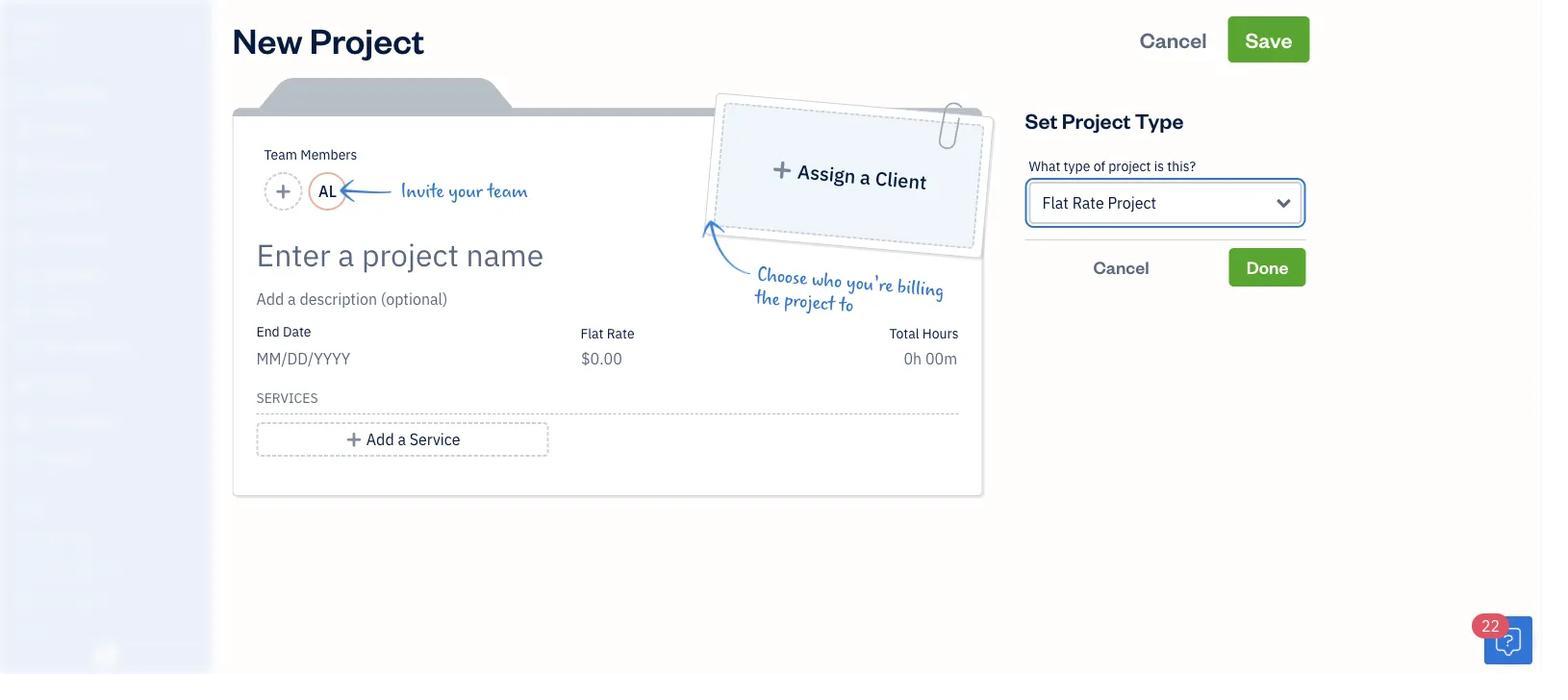 Task type: vqa. For each thing, say whether or not it's contained in the screenshot.
Estimates 'link'
no



Task type: locate. For each thing, give the bounding box(es) containing it.
0 vertical spatial rate
[[1073, 193, 1104, 213]]

cancel button
[[1123, 16, 1225, 63], [1025, 248, 1218, 287]]

flat inside project type 'field'
[[1043, 193, 1069, 213]]

add team member image
[[275, 180, 292, 203]]

project left to
[[784, 290, 836, 315]]

flat for flat rate project
[[1043, 193, 1069, 213]]

to
[[839, 295, 855, 317]]

1 vertical spatial project
[[784, 290, 836, 315]]

save
[[1246, 26, 1293, 53]]

expense image
[[13, 267, 36, 286]]

Project Description text field
[[256, 288, 786, 311]]

client image
[[13, 120, 36, 140]]

assign a client button
[[713, 102, 985, 249]]

invite your team
[[401, 181, 528, 202]]

cancel for bottom 'cancel' button
[[1094, 256, 1150, 279]]

1 vertical spatial cancel
[[1094, 256, 1150, 279]]

apple
[[15, 17, 57, 37]]

report image
[[13, 449, 36, 469]]

resource center badge image
[[1485, 617, 1533, 665]]

2 vertical spatial project
[[1108, 193, 1157, 213]]

flat
[[1043, 193, 1069, 213], [581, 324, 604, 342]]

flat down what
[[1043, 193, 1069, 213]]

rate down of
[[1073, 193, 1104, 213]]

a
[[859, 164, 872, 190], [398, 430, 406, 450]]

new
[[232, 16, 303, 62]]

0 vertical spatial a
[[859, 164, 872, 190]]

0 horizontal spatial project
[[784, 290, 836, 315]]

invoice image
[[13, 193, 36, 213]]

project
[[310, 16, 425, 62], [1062, 106, 1131, 134], [1108, 193, 1157, 213]]

1 vertical spatial rate
[[607, 324, 635, 342]]

0 vertical spatial project
[[310, 16, 425, 62]]

flat rate
[[581, 324, 635, 342]]

what type of project is this? element
[[1025, 143, 1306, 241]]

timer image
[[13, 340, 36, 359]]

cancel up type
[[1140, 26, 1207, 53]]

0 horizontal spatial flat
[[581, 324, 604, 342]]

a right add
[[398, 430, 406, 450]]

flat for flat rate
[[581, 324, 604, 342]]

set project type
[[1025, 106, 1184, 134]]

1 vertical spatial flat
[[581, 324, 604, 342]]

Project Type field
[[1029, 182, 1303, 224]]

a inside add a service button
[[398, 430, 406, 450]]

apps image
[[14, 498, 206, 514]]

services
[[256, 389, 318, 407]]

a left client
[[859, 164, 872, 190]]

team members
[[264, 146, 357, 164]]

rate
[[1073, 193, 1104, 213], [607, 324, 635, 342]]

estimate image
[[13, 157, 36, 176]]

members
[[301, 146, 357, 164]]

dashboard image
[[13, 84, 36, 103]]

done button
[[1230, 248, 1306, 287]]

hours
[[923, 324, 959, 342]]

what
[[1029, 157, 1061, 175]]

new project
[[232, 16, 425, 62]]

project left the is
[[1109, 157, 1151, 175]]

rate up amount (usd) text box
[[607, 324, 635, 342]]

End date in  format text field
[[256, 349, 491, 369]]

what type of project is this?
[[1029, 157, 1196, 175]]

al
[[319, 181, 337, 202]]

0 horizontal spatial rate
[[607, 324, 635, 342]]

cancel button down flat rate project
[[1025, 248, 1218, 287]]

total hours
[[890, 324, 959, 342]]

date
[[283, 323, 311, 341]]

1 horizontal spatial rate
[[1073, 193, 1104, 213]]

1 vertical spatial a
[[398, 430, 406, 450]]

assign
[[797, 159, 857, 189]]

you're
[[846, 272, 894, 297]]

rate inside project type 'field'
[[1073, 193, 1104, 213]]

cancel button up type
[[1123, 16, 1225, 63]]

1 horizontal spatial a
[[859, 164, 872, 190]]

settings image
[[14, 622, 206, 637]]

who
[[811, 269, 843, 293]]

a inside assign a client
[[859, 164, 872, 190]]

1 vertical spatial project
[[1062, 106, 1131, 134]]

0 horizontal spatial a
[[398, 430, 406, 450]]

0 vertical spatial cancel
[[1140, 26, 1207, 53]]

flat up amount (usd) text box
[[581, 324, 604, 342]]

your
[[449, 181, 483, 202]]

team
[[264, 146, 297, 164]]

cancel down flat rate project
[[1094, 256, 1150, 279]]

1 horizontal spatial project
[[1109, 157, 1151, 175]]

done
[[1247, 256, 1289, 279]]

cancel for the topmost 'cancel' button
[[1140, 26, 1207, 53]]

project
[[1109, 157, 1151, 175], [784, 290, 836, 315]]

main element
[[0, 0, 260, 675]]

items and services image
[[14, 560, 206, 575]]

cancel
[[1140, 26, 1207, 53], [1094, 256, 1150, 279]]

1 horizontal spatial flat
[[1043, 193, 1069, 213]]

choose who you're billing the project to
[[755, 264, 946, 317]]

0 vertical spatial flat
[[1043, 193, 1069, 213]]

a for add
[[398, 430, 406, 450]]

choose
[[757, 264, 809, 290]]



Task type: describe. For each thing, give the bounding box(es) containing it.
client
[[875, 166, 928, 195]]

project for set
[[1062, 106, 1131, 134]]

Amount (USD) text field
[[581, 349, 623, 369]]

freshbooks image
[[90, 644, 121, 667]]

plus image
[[345, 428, 363, 451]]

project inside 'field'
[[1108, 193, 1157, 213]]

add
[[367, 430, 394, 450]]

project for new
[[310, 16, 425, 62]]

project image
[[13, 303, 36, 322]]

type
[[1064, 157, 1091, 175]]

total
[[890, 324, 920, 342]]

billing
[[897, 277, 946, 302]]

save button
[[1228, 16, 1310, 63]]

apple owner
[[15, 17, 57, 54]]

rate for flat rate
[[607, 324, 635, 342]]

Project Name text field
[[256, 236, 786, 274]]

of
[[1094, 157, 1106, 175]]

add a service button
[[256, 422, 549, 457]]

service
[[410, 430, 460, 450]]

type
[[1135, 106, 1184, 134]]

0 vertical spatial project
[[1109, 157, 1151, 175]]

1 vertical spatial cancel button
[[1025, 248, 1218, 287]]

flat rate project
[[1043, 193, 1157, 213]]

22 button
[[1472, 614, 1533, 665]]

team
[[488, 181, 528, 202]]

chart image
[[13, 413, 36, 432]]

22
[[1482, 616, 1500, 637]]

plus image
[[771, 159, 794, 180]]

Hourly Budget text field
[[904, 349, 959, 369]]

is
[[1154, 157, 1164, 175]]

end date
[[256, 323, 311, 341]]

a for assign
[[859, 164, 872, 190]]

the
[[755, 287, 781, 311]]

owner
[[15, 38, 51, 54]]

invite
[[401, 181, 444, 202]]

end
[[256, 323, 280, 341]]

rate for flat rate project
[[1073, 193, 1104, 213]]

project inside choose who you're billing the project to
[[784, 290, 836, 315]]

bank connections image
[[14, 591, 206, 606]]

money image
[[13, 376, 36, 396]]

team members image
[[14, 529, 206, 545]]

set
[[1025, 106, 1058, 134]]

add a service
[[367, 430, 460, 450]]

payment image
[[13, 230, 36, 249]]

this?
[[1168, 157, 1196, 175]]

assign a client
[[797, 159, 928, 195]]

0 vertical spatial cancel button
[[1123, 16, 1225, 63]]



